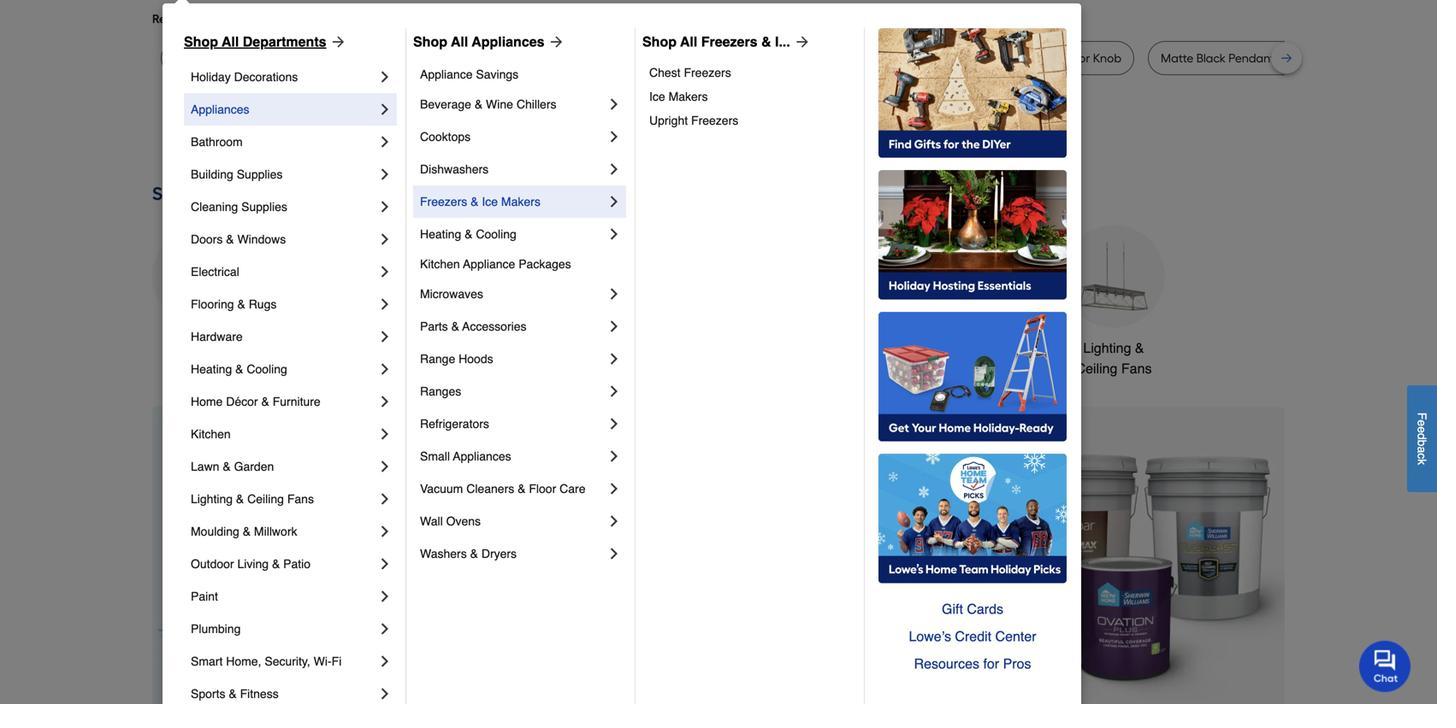 Task type: locate. For each thing, give the bounding box(es) containing it.
1 vertical spatial fans
[[287, 493, 314, 506]]

décor
[[226, 395, 258, 409]]

light right foyer
[[404, 51, 431, 65]]

shop up fixture in the top of the page
[[642, 34, 677, 50]]

packages
[[519, 257, 571, 271]]

0 vertical spatial heating
[[420, 228, 461, 241]]

lowe's home team holiday picks. image
[[879, 454, 1067, 584]]

e up b
[[1415, 427, 1429, 433]]

0 horizontal spatial kitchen
[[191, 428, 231, 441]]

knob
[[1093, 51, 1122, 65]]

0 horizontal spatial ice
[[482, 195, 498, 209]]

kitchen faucets
[[545, 340, 643, 356]]

decorations
[[234, 70, 298, 84], [427, 361, 500, 377]]

chevron right image
[[376, 68, 394, 86], [606, 96, 623, 113], [606, 161, 623, 178], [376, 166, 394, 183], [606, 193, 623, 210], [376, 198, 394, 216], [606, 226, 623, 243], [376, 263, 394, 281], [606, 286, 623, 303], [376, 296, 394, 313], [606, 318, 623, 335], [606, 383, 623, 400], [376, 394, 394, 411], [606, 416, 623, 433], [376, 426, 394, 443], [606, 448, 623, 465], [606, 481, 623, 498], [376, 491, 394, 508], [606, 513, 623, 530], [376, 524, 394, 541], [606, 546, 623, 563], [376, 589, 394, 606]]

freezers
[[701, 34, 758, 50], [684, 66, 731, 80], [691, 114, 738, 127], [420, 195, 467, 209]]

cooling for the rightmost heating & cooling link
[[476, 228, 517, 241]]

1 horizontal spatial shop
[[413, 34, 447, 50]]

0 vertical spatial kitchen
[[420, 257, 460, 271]]

chevron right image for moulding & millwork
[[376, 524, 394, 541]]

supplies
[[237, 168, 283, 181], [241, 200, 287, 214]]

chevron right image for wall ovens
[[606, 513, 623, 530]]

shop all freezers & i... link
[[642, 32, 811, 52]]

decorations for holiday
[[234, 70, 298, 84]]

holiday decorations link
[[191, 61, 376, 93]]

0 vertical spatial heating & cooling
[[420, 228, 517, 241]]

1 horizontal spatial pendant
[[1229, 51, 1275, 65]]

shop 25 days of deals by category image
[[152, 180, 1285, 208]]

2 horizontal spatial shop
[[642, 34, 677, 50]]

0 horizontal spatial heating & cooling
[[191, 363, 287, 376]]

arrow right image
[[326, 33, 347, 50], [545, 33, 565, 50], [1253, 556, 1270, 573]]

hoods
[[459, 352, 493, 366]]

2 horizontal spatial all
[[680, 34, 697, 50]]

furniture
[[273, 395, 321, 409]]

0 vertical spatial makers
[[669, 90, 708, 104]]

heating & cooling link up furniture
[[191, 353, 376, 386]]

& inside 'link'
[[471, 195, 479, 209]]

0 vertical spatial home
[[986, 340, 1022, 356]]

1 vertical spatial lighting & ceiling fans
[[191, 493, 314, 506]]

supplies for building supplies
[[237, 168, 283, 181]]

& inside 'link'
[[226, 233, 234, 246]]

ice
[[649, 90, 665, 104], [482, 195, 498, 209]]

find gifts for the diyer. image
[[879, 28, 1067, 158]]

light left cluster
[[1277, 51, 1305, 65]]

makers down chest freezers
[[669, 90, 708, 104]]

range hoods
[[420, 352, 493, 366]]

hardware link
[[191, 321, 376, 353]]

black
[[471, 51, 500, 65], [1196, 51, 1226, 65]]

heating & cooling down freezers & ice makers
[[420, 228, 517, 241]]

small appliances link
[[420, 441, 606, 473]]

1 horizontal spatial ice
[[649, 90, 665, 104]]

decorations for christmas
[[427, 361, 500, 377]]

dryers
[[481, 547, 517, 561]]

pendant light for kitchen island
[[709, 51, 884, 65]]

freezers down shop all freezers & i...
[[684, 66, 731, 80]]

island
[[851, 51, 884, 65]]

0 vertical spatial lighting & ceiling fans
[[1076, 340, 1152, 377]]

holiday decorations
[[191, 70, 298, 84]]

fans inside button
[[1121, 361, 1152, 377]]

kitchen inside button
[[545, 340, 590, 356]]

heating for the rightmost heating & cooling link
[[420, 228, 461, 241]]

heating & cooling link up kitchen appliance packages
[[420, 218, 606, 251]]

& for leftmost heating & cooling link
[[235, 363, 243, 376]]

smart
[[945, 340, 982, 356], [191, 655, 223, 669]]

microwaves
[[420, 287, 483, 301]]

chevron right image for refrigerators
[[606, 416, 623, 433]]

light down "i..."
[[758, 51, 785, 65]]

1 horizontal spatial arrow right image
[[545, 33, 565, 50]]

shop for shop all appliances
[[413, 34, 447, 50]]

chevron right image for parts & accessories
[[606, 318, 623, 335]]

makers inside freezers & ice makers 'link'
[[501, 195, 540, 209]]

4 light from the left
[[758, 51, 785, 65]]

cleaning supplies link
[[191, 191, 376, 223]]

all
[[222, 34, 239, 50], [451, 34, 468, 50], [680, 34, 697, 50]]

0 horizontal spatial heating & cooling link
[[191, 353, 376, 386]]

floor
[[529, 482, 556, 496]]

2 all from the left
[[451, 34, 468, 50]]

& for moulding & millwork link
[[243, 525, 251, 539]]

shop for shop all freezers & i...
[[642, 34, 677, 50]]

1 vertical spatial home
[[191, 395, 223, 409]]

lighting inside button
[[1083, 340, 1131, 356]]

freezers down dishwashers on the left of the page
[[420, 195, 467, 209]]

1 vertical spatial heating
[[191, 363, 232, 376]]

0 horizontal spatial cooling
[[247, 363, 287, 376]]

garden
[[234, 460, 274, 474]]

0 horizontal spatial lighting
[[191, 493, 233, 506]]

3 shop from the left
[[642, 34, 677, 50]]

heating & cooling for leftmost heating & cooling link
[[191, 363, 287, 376]]

1 horizontal spatial home
[[986, 340, 1022, 356]]

1 vertical spatial kitchen
[[545, 340, 590, 356]]

chevron right image for bathroom
[[376, 133, 394, 151]]

0 horizontal spatial black
[[471, 51, 500, 65]]

appliances up black faucet
[[472, 34, 545, 50]]

lighting & ceiling fans
[[1076, 340, 1152, 377], [191, 493, 314, 506]]

1 horizontal spatial black
[[1196, 51, 1226, 65]]

for inside 'heading'
[[290, 12, 305, 26]]

2 pendant from the left
[[1229, 51, 1275, 65]]

1 vertical spatial cooling
[[247, 363, 287, 376]]

freezers inside 'shop all freezers & i...' link
[[701, 34, 758, 50]]

2 black from the left
[[1196, 51, 1226, 65]]

christmas decorations
[[427, 340, 500, 377]]

ceiling inside button
[[1076, 361, 1118, 377]]

chevron right image for ranges
[[606, 383, 623, 400]]

arrow right image
[[790, 33, 811, 50]]

1 vertical spatial heating & cooling link
[[191, 353, 376, 386]]

chevron right image for microwaves
[[606, 286, 623, 303]]

scroll to item #2 image
[[824, 675, 865, 682]]

1 horizontal spatial heating
[[420, 228, 461, 241]]

chevron right image for doors & windows
[[376, 231, 394, 248]]

0 horizontal spatial fans
[[287, 493, 314, 506]]

1 vertical spatial supplies
[[241, 200, 287, 214]]

light
[[244, 51, 272, 65], [404, 51, 431, 65], [603, 51, 630, 65], [758, 51, 785, 65], [1277, 51, 1305, 65]]

2 shop from the left
[[413, 34, 447, 50]]

wine
[[486, 98, 513, 111]]

shop all appliances link
[[413, 32, 565, 52]]

decorations inside button
[[427, 361, 500, 377]]

smart inside button
[[945, 340, 982, 356]]

rugs
[[249, 298, 277, 311]]

1 horizontal spatial cooling
[[476, 228, 517, 241]]

bathroom inside button
[[824, 340, 883, 356]]

chevron right image for cooktops
[[606, 128, 623, 145]]

doors & windows link
[[191, 223, 376, 256]]

heating down freezers & ice makers
[[420, 228, 461, 241]]

0 vertical spatial cooling
[[476, 228, 517, 241]]

vacuum
[[420, 482, 463, 496]]

chevron right image for smart home, security, wi-fi
[[376, 654, 394, 671]]

home inside button
[[986, 340, 1022, 356]]

0 vertical spatial heating & cooling link
[[420, 218, 606, 251]]

1 vertical spatial makers
[[501, 195, 540, 209]]

0 horizontal spatial bathroom
[[191, 135, 243, 149]]

decorations down light for ceiling at the left top of page
[[234, 70, 298, 84]]

kitchen appliance packages
[[420, 257, 571, 271]]

0 horizontal spatial all
[[222, 34, 239, 50]]

living
[[237, 558, 269, 571]]

1 horizontal spatial decorations
[[427, 361, 500, 377]]

smart home, security, wi-fi
[[191, 655, 342, 669]]

1 horizontal spatial smart
[[945, 340, 982, 356]]

all up chest freezers
[[680, 34, 697, 50]]

outdoor
[[191, 558, 234, 571]]

makers
[[669, 90, 708, 104], [501, 195, 540, 209]]

upright
[[649, 114, 688, 127]]

1 shop from the left
[[184, 34, 218, 50]]

chevron right image for flooring & rugs
[[376, 296, 394, 313]]

appliance up microwaves link
[[463, 257, 515, 271]]

e up d
[[1415, 420, 1429, 427]]

ice down 'dishwashers' link
[[482, 195, 498, 209]]

0 vertical spatial supplies
[[237, 168, 283, 181]]

chevron right image for lighting & ceiling fans
[[376, 491, 394, 508]]

f e e d b a c k
[[1415, 413, 1429, 465]]

chevron right image for building supplies
[[376, 166, 394, 183]]

1 horizontal spatial bathroom
[[824, 340, 883, 356]]

0 horizontal spatial pendant
[[709, 51, 755, 65]]

supplies up windows
[[241, 200, 287, 214]]

0 horizontal spatial decorations
[[234, 70, 298, 84]]

makers down 'dishwashers' link
[[501, 195, 540, 209]]

appliance up beverage
[[420, 68, 473, 81]]

chevron right image for kitchen
[[376, 426, 394, 443]]

1 horizontal spatial fans
[[1121, 361, 1152, 377]]

0 vertical spatial ceiling
[[1076, 361, 1118, 377]]

chevron right image for vacuum cleaners & floor care
[[606, 481, 623, 498]]

chest
[[649, 66, 681, 80]]

1 horizontal spatial heating & cooling
[[420, 228, 517, 241]]

k
[[1415, 459, 1429, 465]]

0 vertical spatial decorations
[[234, 70, 298, 84]]

black right matte
[[1196, 51, 1226, 65]]

0 vertical spatial smart
[[945, 340, 982, 356]]

1 horizontal spatial lighting & ceiling fans
[[1076, 340, 1152, 377]]

light for foyer light
[[404, 51, 431, 65]]

0 horizontal spatial smart
[[191, 655, 223, 669]]

light right red
[[603, 51, 630, 65]]

chevron right image
[[376, 101, 394, 118], [606, 128, 623, 145], [376, 133, 394, 151], [376, 231, 394, 248], [376, 328, 394, 346], [606, 351, 623, 368], [376, 361, 394, 378], [376, 459, 394, 476], [376, 556, 394, 573], [376, 621, 394, 638], [376, 654, 394, 671], [376, 686, 394, 703]]

all down recommended searches for you
[[222, 34, 239, 50]]

0 horizontal spatial shop
[[184, 34, 218, 50]]

& for "beverage & wine chillers" link
[[475, 98, 483, 111]]

cleaning supplies
[[191, 200, 287, 214]]

freezers down ice makers link on the top of page
[[691, 114, 738, 127]]

0 vertical spatial fans
[[1121, 361, 1152, 377]]

arrow right image inside "shop all departments" link
[[326, 33, 347, 50]]

beverage & wine chillers
[[420, 98, 556, 111]]

appliances up cleaners
[[453, 450, 511, 464]]

kitchen up microwaves
[[420, 257, 460, 271]]

building supplies link
[[191, 158, 376, 191]]

freezers & ice makers
[[420, 195, 540, 209]]

light down shop all departments
[[244, 51, 272, 65]]

lighting & ceiling fans inside button
[[1076, 340, 1152, 377]]

3 light from the left
[[603, 51, 630, 65]]

f e e d b a c k button
[[1407, 386, 1437, 493]]

heating & cooling
[[420, 228, 517, 241], [191, 363, 287, 376]]

2 light from the left
[[404, 51, 431, 65]]

arrow right image inside shop all appliances link
[[545, 33, 565, 50]]

free same-day delivery when you order 1 gallon or more of paint by 2 p m. image
[[456, 407, 1285, 705]]

chevron right image for sports & fitness
[[376, 686, 394, 703]]

kitchen
[[420, 257, 460, 271], [545, 340, 590, 356], [191, 428, 231, 441]]

supplies up cleaning supplies
[[237, 168, 283, 181]]

1 pendant from the left
[[709, 51, 755, 65]]

heating & cooling link
[[420, 218, 606, 251], [191, 353, 376, 386]]

appliances inside shop all appliances link
[[472, 34, 545, 50]]

makers inside ice makers link
[[669, 90, 708, 104]]

flooring & rugs link
[[191, 288, 376, 321]]

chevron right image for dishwashers
[[606, 161, 623, 178]]

1 horizontal spatial all
[[451, 34, 468, 50]]

1 vertical spatial decorations
[[427, 361, 500, 377]]

kitchen up lawn
[[191, 428, 231, 441]]

outdoor living & patio link
[[191, 548, 376, 581]]

1 vertical spatial heating & cooling
[[191, 363, 287, 376]]

pendant down shop all freezers & i...
[[709, 51, 755, 65]]

all up appliance savings
[[451, 34, 468, 50]]

chevron right image for heating & cooling
[[606, 226, 623, 243]]

1 horizontal spatial makers
[[669, 90, 708, 104]]

plumbing link
[[191, 613, 376, 646]]

wall ovens
[[420, 515, 481, 529]]

kitchen
[[808, 51, 848, 65]]

1 vertical spatial bathroom
[[824, 340, 883, 356]]

0 horizontal spatial ceiling
[[247, 493, 284, 506]]

chevron right image for electrical
[[376, 263, 394, 281]]

1 light from the left
[[244, 51, 272, 65]]

0 horizontal spatial heating
[[191, 363, 232, 376]]

black down shop all appliances
[[471, 51, 500, 65]]

cooling up kitchen appliance packages
[[476, 228, 517, 241]]

0 vertical spatial lighting
[[1083, 340, 1131, 356]]

all for appliances
[[451, 34, 468, 50]]

1 vertical spatial smart
[[191, 655, 223, 669]]

range
[[420, 352, 455, 366]]

chevron right image for paint
[[376, 589, 394, 606]]

microwaves link
[[420, 278, 606, 311]]

pendant right matte
[[1229, 51, 1275, 65]]

cooling up "home décor & furniture"
[[247, 363, 287, 376]]

appliances inside appliances link
[[191, 103, 249, 116]]

christmas decorations button
[[412, 225, 515, 379]]

foyer
[[372, 51, 401, 65]]

0 horizontal spatial makers
[[501, 195, 540, 209]]

1 horizontal spatial lighting
[[1083, 340, 1131, 356]]

0 horizontal spatial arrow right image
[[326, 33, 347, 50]]

lighting
[[1083, 340, 1131, 356], [191, 493, 233, 506]]

lighting & ceiling fans link
[[191, 483, 376, 516]]

& for parts & accessories link
[[451, 320, 459, 334]]

moulding & millwork
[[191, 525, 297, 539]]

shop up foyer light
[[413, 34, 447, 50]]

1 vertical spatial lighting
[[191, 493, 233, 506]]

& for freezers & ice makers 'link'
[[471, 195, 479, 209]]

resources for pros link
[[879, 651, 1067, 678]]

chevron right image for holiday decorations
[[376, 68, 394, 86]]

1 horizontal spatial ceiling
[[1076, 361, 1118, 377]]

heating & cooling up décor
[[191, 363, 287, 376]]

1 horizontal spatial kitchen
[[420, 257, 460, 271]]

3 all from the left
[[680, 34, 697, 50]]

kitchen left faucets
[[545, 340, 590, 356]]

chevron right image for washers & dryers
[[606, 546, 623, 563]]

decorations down christmas
[[427, 361, 500, 377]]

shop
[[184, 34, 218, 50], [413, 34, 447, 50], [642, 34, 677, 50]]

interior
[[1023, 51, 1061, 65]]

1 vertical spatial ice
[[482, 195, 498, 209]]

ovens
[[446, 515, 481, 529]]

for left you
[[290, 12, 305, 26]]

& inside lighting & ceiling fans
[[1135, 340, 1144, 356]]

2 vertical spatial kitchen
[[191, 428, 231, 441]]

heating down "hardware"
[[191, 363, 232, 376]]

appliances down holiday
[[191, 103, 249, 116]]

0 horizontal spatial lighting & ceiling fans
[[191, 493, 314, 506]]

appliances link
[[191, 93, 376, 126]]

2 horizontal spatial kitchen
[[545, 340, 590, 356]]

cooling for leftmost heating & cooling link
[[247, 363, 287, 376]]

a
[[1415, 447, 1429, 453]]

appliances inside appliances button
[[170, 340, 237, 356]]

1 vertical spatial ceiling
[[247, 493, 284, 506]]

freezers down the recommended searches for you 'heading'
[[701, 34, 758, 50]]

kitchen for kitchen faucets
[[545, 340, 590, 356]]

shop up uolfin
[[184, 34, 218, 50]]

chandelier
[[923, 51, 983, 65]]

appliances down flooring
[[170, 340, 237, 356]]

chevron right image for plumbing
[[376, 621, 394, 638]]

cards
[[967, 602, 1003, 618]]

shop all departments link
[[184, 32, 347, 52]]

chevron right image for hardware
[[376, 328, 394, 346]]

ice down chest
[[649, 90, 665, 104]]

all for freezers
[[680, 34, 697, 50]]

cooktops link
[[420, 121, 606, 153]]

1 all from the left
[[222, 34, 239, 50]]

1 vertical spatial appliance
[[463, 257, 515, 271]]



Task type: vqa. For each thing, say whether or not it's contained in the screenshot.
San
no



Task type: describe. For each thing, give the bounding box(es) containing it.
chevron right image for heating & cooling
[[376, 361, 394, 378]]

heating & cooling for the rightmost heating & cooling link
[[420, 228, 517, 241]]

& for sports & fitness link at left bottom
[[229, 688, 237, 701]]

moulding & millwork link
[[191, 516, 376, 548]]

chevron right image for small appliances
[[606, 448, 623, 465]]

recommended searches for you heading
[[152, 10, 1285, 27]]

upright freezers
[[649, 114, 738, 127]]

doors & windows
[[191, 233, 286, 246]]

washers & dryers
[[420, 547, 517, 561]]

cluster
[[1308, 51, 1346, 65]]

& for the "lawn & garden" link
[[223, 460, 231, 474]]

gift cards link
[[879, 596, 1067, 624]]

smart home button
[[932, 225, 1035, 359]]

resources for pros
[[914, 657, 1031, 672]]

range hoods link
[[420, 343, 606, 376]]

cleaners
[[466, 482, 514, 496]]

chat invite button image
[[1359, 641, 1412, 693]]

b
[[1415, 440, 1429, 447]]

arrow right image for shop all departments
[[326, 33, 347, 50]]

1 e from the top
[[1415, 420, 1429, 427]]

0 horizontal spatial home
[[191, 395, 223, 409]]

cooktops
[[420, 130, 471, 144]]

i...
[[775, 34, 790, 50]]

appliance savings link
[[420, 61, 623, 88]]

chest freezers link
[[649, 61, 852, 85]]

matte black pendant light cluster
[[1161, 51, 1346, 65]]

flooring & rugs
[[191, 298, 277, 311]]

chevron right image for beverage & wine chillers
[[606, 96, 623, 113]]

patio
[[283, 558, 311, 571]]

care
[[560, 482, 586, 496]]

light for pendant light for kitchen island
[[758, 51, 785, 65]]

chevron right image for cleaning supplies
[[376, 198, 394, 216]]

resources
[[914, 657, 980, 672]]

red
[[579, 51, 600, 65]]

home,
[[226, 655, 261, 669]]

chevron right image for freezers & ice makers
[[606, 193, 623, 210]]

sports
[[191, 688, 225, 701]]

& for 'lighting & ceiling fans' link on the left bottom
[[236, 493, 244, 506]]

bathroom link
[[191, 126, 376, 158]]

get your home holiday-ready. image
[[879, 312, 1067, 442]]

kitchen link
[[191, 418, 376, 451]]

for down departments
[[275, 51, 292, 65]]

shop for shop all departments
[[184, 34, 218, 50]]

supplies for cleaning supplies
[[241, 200, 287, 214]]

chevron right image for home décor & furniture
[[376, 394, 394, 411]]

lowe's credit center
[[909, 629, 1036, 645]]

for down arrow right image
[[788, 51, 805, 65]]

home décor & furniture link
[[191, 386, 376, 418]]

appliance savings
[[420, 68, 519, 81]]

bathroom button
[[802, 225, 905, 359]]

christmas
[[433, 340, 494, 356]]

paint
[[191, 590, 218, 604]]

ice inside 'link'
[[482, 195, 498, 209]]

smart home, security, wi-fi link
[[191, 646, 376, 678]]

refrigerators
[[420, 417, 489, 431]]

lowe's wishes you and your family a happy hanukkah. image
[[152, 120, 1285, 163]]

freezers inside freezers & ice makers 'link'
[[420, 195, 467, 209]]

refrigerators link
[[420, 408, 606, 441]]

ice makers
[[649, 90, 708, 104]]

& for flooring & rugs link at the left of page
[[237, 298, 245, 311]]

c
[[1415, 453, 1429, 459]]

25 days of deals. don't miss deals every day. same-day delivery on in-stock orders placed by 2 p m. image
[[152, 407, 429, 705]]

electrical link
[[191, 256, 376, 288]]

wall ovens link
[[420, 506, 606, 538]]

1 black from the left
[[471, 51, 500, 65]]

smart for smart home
[[945, 340, 982, 356]]

parts & accessories link
[[420, 311, 606, 343]]

appliances inside small appliances link
[[453, 450, 511, 464]]

0 vertical spatial bathroom
[[191, 135, 243, 149]]

paint link
[[191, 581, 376, 613]]

& for the rightmost heating & cooling link
[[465, 228, 473, 241]]

windows
[[237, 233, 286, 246]]

cleaning
[[191, 200, 238, 214]]

0 vertical spatial ice
[[649, 90, 665, 104]]

ranges link
[[420, 376, 606, 408]]

arrow right image for shop all appliances
[[545, 33, 565, 50]]

center
[[995, 629, 1036, 645]]

small
[[420, 450, 450, 464]]

& for doors & windows 'link'
[[226, 233, 234, 246]]

pros
[[1003, 657, 1031, 672]]

chevron right image for range hoods
[[606, 351, 623, 368]]

1 horizontal spatial heating & cooling link
[[420, 218, 606, 251]]

savings
[[476, 68, 519, 81]]

chillers
[[517, 98, 556, 111]]

chevron right image for appliances
[[376, 101, 394, 118]]

light for red light fixture
[[603, 51, 630, 65]]

appliances button
[[152, 225, 255, 359]]

f
[[1415, 413, 1429, 420]]

arrow left image
[[471, 556, 488, 573]]

moulding
[[191, 525, 239, 539]]

sports & fitness
[[191, 688, 279, 701]]

lawn & garden
[[191, 460, 274, 474]]

2 e from the top
[[1415, 427, 1429, 433]]

smart for smart home, security, wi-fi
[[191, 655, 223, 669]]

freezers inside upright freezers link
[[691, 114, 738, 127]]

kitchen faucets button
[[542, 225, 645, 359]]

outdoor living & patio
[[191, 558, 311, 571]]

fi
[[332, 655, 342, 669]]

shop all appliances
[[413, 34, 545, 50]]

sports & fitness link
[[191, 678, 376, 705]]

all for departments
[[222, 34, 239, 50]]

5 light from the left
[[1277, 51, 1305, 65]]

vacuum cleaners & floor care link
[[420, 473, 606, 506]]

holiday hosting essentials. image
[[879, 170, 1067, 300]]

building supplies
[[191, 168, 283, 181]]

matte
[[1161, 51, 1194, 65]]

heating for leftmost heating & cooling link
[[191, 363, 232, 376]]

chevron right image for lawn & garden
[[376, 459, 394, 476]]

for left pros
[[983, 657, 999, 672]]

beverage & wine chillers link
[[420, 88, 606, 121]]

2 horizontal spatial arrow right image
[[1253, 556, 1270, 573]]

kitchen for kitchen appliance packages
[[420, 257, 460, 271]]

doors
[[191, 233, 223, 246]]

electrical
[[191, 265, 239, 279]]

chevron right image for outdoor living & patio
[[376, 556, 394, 573]]

flooring
[[191, 298, 234, 311]]

small appliances
[[420, 450, 511, 464]]

lawn & garden link
[[191, 451, 376, 483]]

departments
[[243, 34, 326, 50]]

& for 'washers & dryers' link
[[470, 547, 478, 561]]

uolfin
[[174, 51, 205, 65]]

door
[[1064, 51, 1090, 65]]

plumbing
[[191, 623, 241, 636]]

shop all freezers & i...
[[642, 34, 790, 50]]

dishwashers
[[420, 163, 489, 176]]

ranges
[[420, 385, 461, 399]]

freezers inside chest freezers link
[[684, 66, 731, 80]]

black faucet
[[471, 51, 540, 65]]

freezers & ice makers link
[[420, 186, 606, 218]]

accessories
[[462, 320, 527, 334]]

0 vertical spatial appliance
[[420, 68, 473, 81]]



